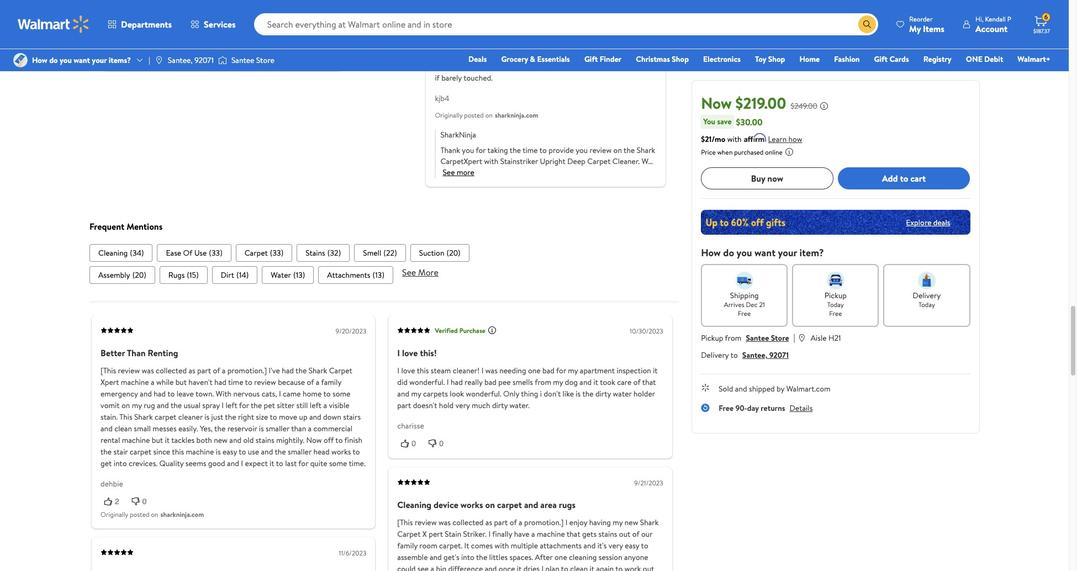 Task type: vqa. For each thing, say whether or not it's contained in the screenshot.


Task type: describe. For each thing, give the bounding box(es) containing it.
1 vertical spatial some
[[329, 458, 347, 469]]

new inside [this review was collected as part of a promotion.] i enjoy having my new shark carpet x pert stain striker. i finally have a machine that gets stains out of our family room carpet. it comes with multiple attachments and it's very easy to assemble and get's into the littles spaces.     after one cleaning session anyone could see a big difference and once it dries i plan to clean it again to work
[[625, 517, 638, 528]]

1 vertical spatial smaller
[[288, 446, 311, 457]]

the up "size"
[[251, 400, 262, 411]]

pet
[[264, 400, 275, 411]]

debit
[[985, 54, 1004, 65]]

usual
[[183, 400, 200, 411]]

gift for gift cards
[[875, 54, 888, 65]]

review down than
[[118, 365, 140, 376]]

it down messes on the bottom of page
[[165, 435, 169, 446]]

up to sixty percent off deals. shop now. image
[[701, 210, 971, 235]]

0 horizontal spatial originally posted on sharkninja.com
[[100, 510, 204, 519]]

i love this steam cleaner! i was needing one bad for my apartment inspection it did wonderful. i had really bad pee smells from my dog and it took care of that and my carpets look wonderful. only thing i don't like is the dirty water holder part doesn't hold very much dirty water.
[[397, 365, 658, 411]]

delivery for to
[[701, 350, 729, 361]]

grocery & essentials link
[[496, 53, 575, 65]]

on up taking
[[485, 110, 493, 119]]

for up right
[[239, 400, 249, 411]]

fashion
[[835, 54, 860, 65]]

by
[[777, 384, 785, 395]]

it down 'spaces.'
[[517, 563, 522, 571]]

list item containing water
[[262, 266, 314, 284]]

was for works
[[438, 517, 451, 528]]

don't
[[544, 388, 561, 399]]

1 vertical spatial charisse
[[397, 420, 424, 431]]

walmart image
[[18, 15, 90, 33]]

w...
[[642, 155, 653, 166]]

and down did
[[397, 388, 409, 399]]

0 horizontal spatial free
[[719, 403, 734, 414]]

to right plan on the bottom right of the page
[[561, 563, 568, 571]]

ease of use (33)
[[166, 247, 222, 258]]

hi, kendall p account
[[976, 14, 1012, 35]]

is down "size"
[[259, 423, 264, 434]]

9/21/2023
[[634, 478, 663, 487]]

pickup from santee store |
[[701, 332, 796, 344]]

this!
[[420, 347, 437, 359]]

review inside [this review was collected as part of a promotion.] i enjoy having my new shark carpet x pert stain striker. i finally have a machine that gets stains out of our family room carpet. it comes with multiple attachments and it's very easy to assemble and get's into the littles spaces.     after one cleaning session anyone could see a big difference and once it dries i plan to clean it again to work
[[415, 517, 437, 528]]

attachments
[[327, 270, 370, 281]]

of up home
[[307, 377, 314, 388]]

explore deals
[[906, 217, 951, 228]]

0 for renting
[[142, 497, 146, 506]]

it's
[[597, 540, 607, 551]]

carpet inside 'list item'
[[244, 247, 268, 258]]

2 left from the left
[[310, 400, 321, 411]]

and right up
[[309, 412, 321, 423]]

shop for toy shop
[[768, 54, 785, 65]]

2 horizontal spatial carpet
[[497, 499, 522, 511]]

see more button
[[443, 166, 474, 178]]

1 vertical spatial but
[[152, 435, 163, 446]]

better than renting
[[100, 347, 178, 359]]

easily.
[[178, 423, 198, 434]]

this
[[119, 412, 132, 423]]

0 horizontal spatial originally
[[100, 510, 128, 519]]

search icon image
[[863, 20, 872, 29]]

Search search field
[[254, 13, 879, 35]]

my
[[910, 22, 921, 35]]

a right than
[[308, 423, 312, 434]]

to left 'last'
[[276, 458, 283, 469]]

clean inside [this review was collected as part of a promotion.] i've had the shark carpet xpert machine a while but haven't had time to review because of a family emergency and had to leave town. with nervous cats, i came home to some vomit on my rug and the usual spray i left for the pet sitter still left a visible stain. this shark carpet cleaner is just the right size to move up and down stairs and clean small messes easily. yes, the reservoir is smaller than a commercial rental machine but it tackles both new and old stains mightily. now off to finish the stair carpet since this machine is easy to use and the smaller head works to get into crevices. quality seems good and i expect it to last for quite some time.
[[114, 423, 132, 434]]

machine up seems
[[186, 446, 214, 457]]

down
[[323, 412, 341, 423]]

a up home
[[316, 377, 319, 388]]

to right home
[[323, 388, 331, 399]]

steam
[[431, 365, 451, 376]]

list containing cleaning
[[89, 244, 679, 262]]

after
[[535, 552, 553, 563]]

rugs
[[559, 499, 576, 511]]

love for this!
[[402, 347, 418, 359]]

christmas shop link
[[631, 53, 694, 65]]

grocery
[[501, 54, 528, 65]]

my up don't
[[553, 377, 563, 388]]

when
[[718, 148, 733, 157]]

with inside sharkninja thank you for taking the time to provide you review on the shark carpetxpert with stainstriker upright deep carpet cleaner. w... see more
[[484, 155, 498, 166]]

to left the use
[[239, 446, 246, 457]]

is left just
[[204, 412, 209, 423]]

buy
[[751, 172, 766, 184]]

frequent mentions
[[89, 220, 162, 232]]

it down apartment
[[593, 377, 598, 388]]

for right 'last'
[[298, 458, 308, 469]]

part for better than renting
[[197, 365, 211, 376]]

of up with
[[213, 365, 220, 376]]

and right dog
[[580, 377, 592, 388]]

1 horizontal spatial bad
[[542, 365, 554, 376]]

of up have
[[510, 517, 517, 528]]

see inside sharkninja thank you for taking the time to provide you review on the shark carpetxpert with stainstriker upright deep carpet cleaner. w... see more
[[443, 166, 455, 178]]

had up because
[[282, 365, 294, 376]]

1 left from the left
[[225, 400, 237, 411]]

0 horizontal spatial bad
[[484, 377, 496, 388]]

stainstriker
[[500, 155, 538, 166]]

stair
[[113, 446, 128, 457]]

$187.37
[[1034, 27, 1050, 35]]

fashion link
[[830, 53, 865, 65]]

(13) for water (13)
[[293, 270, 305, 281]]

1 vertical spatial 92071
[[770, 350, 789, 361]]

and down "littles"
[[485, 563, 497, 571]]

while
[[156, 377, 173, 388]]

and left area
[[524, 499, 538, 511]]

i love this!
[[397, 347, 437, 359]]

a up have
[[519, 517, 522, 528]]

(20) for assembly (20)
[[132, 270, 146, 281]]

a up with
[[222, 365, 225, 376]]

provide
[[549, 144, 574, 155]]

is up good
[[216, 446, 221, 457]]

really
[[465, 377, 483, 388]]

0 horizontal spatial posted
[[130, 510, 149, 519]]

review up the "cats,"
[[254, 377, 276, 388]]

p
[[1008, 14, 1012, 23]]

nervous
[[233, 388, 260, 399]]

deals link
[[464, 53, 492, 65]]

difference
[[448, 563, 483, 571]]

one inside [this review was collected as part of a promotion.] i enjoy having my new shark carpet x pert stain striker. i finally have a machine that gets stains out of our family room carpet. it comes with multiple attachments and it's very easy to assemble and get's into the littles spaces.     after one cleaning session anyone could see a big difference and once it dries i plan to clean it again to work
[[555, 552, 567, 563]]

0 button down doesn't
[[397, 438, 425, 449]]

needing
[[499, 365, 526, 376]]

one debit link
[[961, 53, 1009, 65]]

(20) for suction (20)
[[446, 247, 460, 258]]

santee store button
[[746, 333, 789, 344]]

that inside [this review was collected as part of a promotion.] i enjoy having my new shark carpet x pert stain striker. i finally have a machine that gets stains out of our family room carpet. it comes with multiple attachments and it's very easy to assemble and get's into the littles spaces.     after one cleaning session anyone could see a big difference and once it dries i plan to clean it again to work
[[567, 528, 580, 539]]

1 horizontal spatial posted
[[464, 110, 484, 119]]

0 horizontal spatial wonderful.
[[409, 377, 445, 388]]

our
[[641, 528, 653, 539]]

aisle h21
[[811, 333, 841, 344]]

inspection
[[617, 365, 651, 376]]

quality
[[159, 458, 183, 469]]

because
[[278, 377, 305, 388]]

to up nervous
[[245, 377, 252, 388]]

since
[[153, 446, 170, 457]]

a up down
[[323, 400, 327, 411]]

my inside [this review was collected as part of a promotion.] i enjoy having my new shark carpet x pert stain striker. i finally have a machine that gets stains out of our family room carpet. it comes with multiple attachments and it's very easy to assemble and get's into the littles spaces.     after one cleaning session anyone could see a big difference and once it dries i plan to clean it again to work
[[613, 517, 623, 528]]

to right off
[[335, 435, 343, 446]]

0 vertical spatial some
[[332, 388, 350, 399]]

save
[[717, 116, 732, 127]]

cleaning (34)
[[98, 247, 144, 258]]

0 vertical spatial sharkninja.com
[[495, 110, 538, 119]]

doesn't
[[413, 400, 437, 411]]

a left while
[[151, 377, 154, 388]]

1 vertical spatial wonderful.
[[466, 388, 501, 399]]

thing
[[521, 388, 538, 399]]

to inside sharkninja thank you for taking the time to provide you review on the shark carpetxpert with stainstriker upright deep carpet cleaner. w... see more
[[539, 144, 547, 155]]

and down stain.
[[100, 423, 112, 434]]

to down session
[[615, 563, 623, 571]]

family inside [this review was collected as part of a promotion.] i enjoy having my new shark carpet x pert stain striker. i finally have a machine that gets stains out of our family room carpet. it comes with multiple attachments and it's very easy to assemble and get's into the littles spaces.     after one cleaning session anyone could see a big difference and once it dries i plan to clean it again to work
[[397, 540, 417, 551]]

want for items?
[[74, 55, 90, 66]]

0 horizontal spatial charisse
[[111, 46, 138, 57]]

2
[[115, 497, 119, 506]]

learn more about strikethrough prices image
[[820, 102, 829, 111]]

carpet inside [this review was collected as part of a promotion.] i enjoy having my new shark carpet x pert stain striker. i finally have a machine that gets stains out of our family room carpet. it comes with multiple attachments and it's very easy to assemble and get's into the littles spaces.     after one cleaning session anyone could see a big difference and once it dries i plan to clean it again to work
[[397, 528, 421, 539]]

christmas
[[636, 54, 670, 65]]

add to cart
[[883, 172, 926, 184]]

to down while
[[167, 388, 175, 399]]

free 90-day returns details
[[719, 403, 813, 414]]

$249.00
[[791, 101, 818, 112]]

with inside [this review was collected as part of a promotion.] i enjoy having my new shark carpet x pert stain striker. i finally have a machine that gets stains out of our family room carpet. it comes with multiple attachments and it's very easy to assemble and get's into the littles spaces.     after one cleaning session anyone could see a big difference and once it dries i plan to clean it again to work
[[495, 540, 509, 551]]

gift for gift finder
[[585, 54, 598, 65]]

and right good
[[227, 458, 239, 469]]

toy shop link
[[750, 53, 790, 65]]

how
[[789, 134, 803, 145]]

to down our
[[641, 540, 648, 551]]

works inside [this review was collected as part of a promotion.] i've had the shark carpet xpert machine a while but haven't had time to review because of a family emergency and had to leave town. with nervous cats, i came home to some vomit on my rug and the usual spray i left for the pet sitter still left a visible stain. this shark carpet cleaner is just the right size to move up and down stairs and clean small messes easily. yes, the reservoir is smaller than a commercial rental machine but it tackles both new and old stains mightily. now off to finish the stair carpet since this machine is easy to use and the smaller head works to get into crevices. quality seems good and i expect it to last for quite some time.
[[331, 446, 351, 457]]

a right have
[[531, 528, 535, 539]]

sitter
[[277, 400, 294, 411]]

the down mightily. at the bottom left of page
[[275, 446, 286, 457]]

Walmart Site-Wide search field
[[254, 13, 879, 35]]

a left big
[[431, 563, 434, 571]]

carpet.
[[439, 540, 462, 551]]

1 vertical spatial santee,
[[743, 350, 768, 361]]

out
[[619, 528, 630, 539]]

list item containing cleaning
[[89, 244, 153, 262]]

9/20/2023
[[335, 326, 366, 336]]

affirm image
[[744, 133, 766, 142]]

had up with
[[214, 377, 226, 388]]

1 horizontal spatial carpet
[[154, 412, 176, 423]]

you for how do you want your items?
[[60, 55, 72, 66]]

0 vertical spatial store
[[256, 55, 275, 66]]

machine up "emergency"
[[121, 377, 149, 388]]

of
[[183, 247, 192, 258]]

0 vertical spatial now
[[701, 92, 732, 114]]

0 vertical spatial with
[[728, 134, 742, 145]]

1 vertical spatial sharkninja.com
[[160, 510, 204, 519]]

stain.
[[100, 412, 118, 423]]

and up "rug"
[[140, 388, 152, 399]]

buy now
[[751, 172, 784, 184]]

and up big
[[430, 552, 442, 563]]

and right sold
[[735, 384, 747, 395]]

0 vertical spatial |
[[149, 55, 150, 66]]

to down pickup from santee store |
[[731, 350, 738, 361]]

see more list
[[89, 266, 679, 284]]

good
[[208, 458, 225, 469]]

very inside i love this steam cleaner! i was needing one bad for my apartment inspection it did wonderful. i had really bad pee smells from my dog and it took care of that and my carpets look wonderful. only thing i don't like is the dirty water holder part doesn't hold very much dirty water.
[[455, 400, 470, 411]]

sharkninja
[[440, 129, 476, 140]]

intent image for shipping image
[[736, 272, 754, 290]]

part inside i love this steam cleaner! i was needing one bad for my apartment inspection it did wonderful. i had really bad pee smells from my dog and it took care of that and my carpets look wonderful. only thing i don't like is the dirty water holder part doesn't hold very much dirty water.
[[397, 400, 411, 411]]

electronics
[[704, 54, 741, 65]]

big
[[436, 563, 446, 571]]

time inside sharkninja thank you for taking the time to provide you review on the shark carpetxpert with stainstriker upright deep carpet cleaner. w... see more
[[523, 144, 538, 155]]

see
[[417, 563, 429, 571]]

0 vertical spatial originally
[[435, 110, 463, 119]]

list item containing dirt
[[212, 266, 257, 284]]

shark inside sharkninja thank you for taking the time to provide you review on the shark carpetxpert with stainstriker upright deep carpet cleaner. w... see more
[[637, 144, 655, 155]]

have
[[514, 528, 530, 539]]

0 vertical spatial 92071
[[195, 55, 214, 66]]

the up because
[[295, 365, 307, 376]]

and left old
[[229, 435, 241, 446]]

verified
[[435, 326, 458, 335]]

pickup for pickup from santee store |
[[701, 333, 724, 344]]

on inside sharkninja thank you for taking the time to provide you review on the shark carpetxpert with stainstriker upright deep carpet cleaner. w... see more
[[613, 144, 622, 155]]

quite
[[310, 458, 327, 469]]

was for renting
[[142, 365, 154, 376]]

the down just
[[214, 423, 225, 434]]

[this for better than renting
[[100, 365, 116, 376]]

delivery to santee, 92071
[[701, 350, 789, 361]]

0 horizontal spatial dirty
[[492, 400, 508, 411]]

deals
[[469, 54, 487, 65]]

home
[[303, 388, 322, 399]]

on up the finally
[[485, 499, 495, 511]]

items?
[[109, 55, 131, 66]]

do for how do you want your items?
[[49, 55, 58, 66]]

anyone
[[624, 552, 648, 563]]

promotion.] for better than renting
[[227, 365, 267, 376]]

explore
[[906, 217, 932, 228]]

the left the "w..."
[[624, 144, 635, 155]]

cart
[[911, 172, 926, 184]]

registry link
[[919, 53, 957, 65]]

the right taking
[[510, 144, 521, 155]]

and right the use
[[261, 446, 273, 457]]



Task type: locate. For each thing, give the bounding box(es) containing it.
1 horizontal spatial see
[[443, 166, 455, 178]]

1 vertical spatial originally posted on sharkninja.com
[[100, 510, 204, 519]]

0 horizontal spatial 0
[[142, 497, 146, 506]]

use
[[194, 247, 207, 258]]

for inside sharkninja thank you for taking the time to provide you review on the shark carpetxpert with stainstriker upright deep carpet cleaner. w... see more
[[476, 144, 486, 155]]

list item
[[89, 244, 153, 262], [157, 244, 231, 262], [236, 244, 292, 262], [297, 244, 350, 262], [354, 244, 406, 262], [410, 244, 469, 262], [89, 266, 155, 284], [159, 266, 207, 284], [212, 266, 257, 284], [262, 266, 314, 284], [318, 266, 393, 284]]

do up shipping
[[723, 246, 735, 260]]

list item containing stains
[[297, 244, 350, 262]]

list item containing smell
[[354, 244, 406, 262]]

1 horizontal spatial clean
[[570, 563, 588, 571]]

how do you want your item?
[[701, 246, 824, 260]]

2 shop from the left
[[768, 54, 785, 65]]

water.
[[510, 400, 530, 411]]

1 vertical spatial stains
[[598, 528, 617, 539]]

get
[[100, 458, 112, 469]]

it right 'inspection'
[[653, 365, 658, 376]]

1 today from the left
[[828, 300, 844, 309]]

0 vertical spatial charisse
[[111, 46, 138, 57]]

commercial
[[313, 423, 352, 434]]

(13)
[[293, 270, 305, 281], [372, 270, 384, 281]]

store inside pickup from santee store |
[[771, 333, 789, 344]]

1 vertical spatial love
[[401, 365, 415, 376]]

was inside [this review was collected as part of a promotion.] i've had the shark carpet xpert machine a while but haven't had time to review because of a family emergency and had to leave town. with nervous cats, i came home to some vomit on my rug and the usual spray i left for the pet sitter still left a visible stain. this shark carpet cleaner is just the right size to move up and down stairs and clean small messes easily. yes, the reservoir is smaller than a commercial rental machine but it tackles both new and old stains mightily. now off to finish the stair carpet since this machine is easy to use and the smaller head works to get into crevices. quality seems good and i expect it to last for quite some time.
[[142, 365, 154, 376]]

details button
[[790, 403, 813, 414]]

did
[[397, 377, 407, 388]]

part inside [this review was collected as part of a promotion.] i've had the shark carpet xpert machine a while but haven't had time to review because of a family emergency and had to leave town. with nervous cats, i came home to some vomit on my rug and the usual spray i left for the pet sitter still left a visible stain. this shark carpet cleaner is just the right size to move up and down stairs and clean small messes easily. yes, the reservoir is smaller than a commercial rental machine but it tackles both new and old stains mightily. now off to finish the stair carpet since this machine is easy to use and the smaller head works to get into crevices. quality seems good and i expect it to last for quite some time.
[[197, 365, 211, 376]]

explore deals link
[[902, 212, 955, 232]]

2 gift from the left
[[875, 54, 888, 65]]

0 horizontal spatial today
[[828, 300, 844, 309]]

cleaning device works on carpet and area rugs
[[397, 499, 576, 511]]

finish
[[344, 435, 362, 446]]

1 horizontal spatial |
[[794, 332, 796, 344]]

for up dog
[[556, 365, 566, 376]]

water
[[613, 388, 632, 399]]

the right just
[[225, 412, 236, 423]]

carpet up visible
[[329, 365, 352, 376]]

machine down small
[[122, 435, 150, 446]]

1 vertical spatial |
[[794, 332, 796, 344]]

review inside sharkninja thank you for taking the time to provide you review on the shark carpetxpert with stainstriker upright deep carpet cleaner. w... see more
[[590, 144, 612, 155]]

how for how do you want your item?
[[701, 246, 721, 260]]

you for how do you want your item?
[[737, 246, 752, 260]]

your for items?
[[92, 55, 107, 66]]

from up delivery to santee, 92071
[[725, 333, 742, 344]]

as for renting
[[188, 365, 195, 376]]

review
[[590, 144, 612, 155], [118, 365, 140, 376], [254, 377, 276, 388], [415, 517, 437, 528]]

today inside pickup today free
[[828, 300, 844, 309]]

list item containing attachments
[[318, 266, 393, 284]]

family inside [this review was collected as part of a promotion.] i've had the shark carpet xpert machine a while but haven't had time to review because of a family emergency and had to leave town. with nervous cats, i came home to some vomit on my rug and the usual spray i left for the pet sitter still left a visible stain. this shark carpet cleaner is just the right size to move up and down stairs and clean small messes easily. yes, the reservoir is smaller than a commercial rental machine but it tackles both new and old stains mightily. now off to finish the stair carpet since this machine is easy to use and the smaller head works to get into crevices. quality seems good and i expect it to last for quite some time.
[[321, 377, 341, 388]]

0 vertical spatial santee
[[231, 55, 254, 66]]

one inside i love this steam cleaner! i was needing one bad for my apartment inspection it did wonderful. i had really bad pee smells from my dog and it took care of that and my carpets look wonderful. only thing i don't like is the dirty water holder part doesn't hold very much dirty water.
[[528, 365, 541, 376]]

0 horizontal spatial pickup
[[701, 333, 724, 344]]

as up haven't
[[188, 365, 195, 376]]

with down the finally
[[495, 540, 509, 551]]

that
[[642, 377, 656, 388], [567, 528, 580, 539]]

cleaning inside 'list item'
[[98, 247, 127, 258]]

1 vertical spatial with
[[484, 155, 498, 166]]

stains (32)
[[305, 247, 341, 258]]

carpet right deep
[[587, 155, 611, 166]]

pickup for pickup today free
[[825, 290, 847, 301]]

walmart.com
[[787, 384, 831, 395]]

collected for works
[[452, 517, 484, 528]]

dirty
[[595, 388, 611, 399], [492, 400, 508, 411]]

hi,
[[976, 14, 984, 23]]

1 horizontal spatial new
[[625, 517, 638, 528]]

on left the "w..."
[[613, 144, 622, 155]]

is inside i love this steam cleaner! i was needing one bad for my apartment inspection it did wonderful. i had really bad pee smells from my dog and it took care of that and my carpets look wonderful. only thing i don't like is the dirty water holder part doesn't hold very much dirty water.
[[576, 388, 581, 399]]

1 vertical spatial dirty
[[492, 400, 508, 411]]

had inside i love this steam cleaner! i was needing one bad for my apartment inspection it did wonderful. i had really bad pee smells from my dog and it took care of that and my carpets look wonderful. only thing i don't like is the dirty water holder part doesn't hold very much dirty water.
[[451, 377, 463, 388]]

2 (13) from the left
[[372, 270, 384, 281]]

(20) right suction
[[446, 247, 460, 258]]

gift left finder
[[585, 54, 598, 65]]

than
[[127, 347, 145, 359]]

see inside list
[[402, 266, 416, 278]]

time inside [this review was collected as part of a promotion.] i've had the shark carpet xpert machine a while but haven't had time to review because of a family emergency and had to leave town. with nervous cats, i came home to some vomit on my rug and the usual spray i left for the pet sitter still left a visible stain. this shark carpet cleaner is just the right size to move up and down stairs and clean small messes easily. yes, the reservoir is smaller than a commercial rental machine but it tackles both new and old stains mightily. now off to finish the stair carpet since this machine is easy to use and the smaller head works to get into crevices. quality seems good and i expect it to last for quite some time.
[[228, 377, 243, 388]]

list item containing suction
[[410, 244, 469, 262]]

your for item?
[[778, 246, 798, 260]]

1 horizontal spatial 0
[[412, 439, 416, 448]]

it left again
[[590, 563, 594, 571]]

1 vertical spatial see
[[402, 266, 416, 278]]

now up head in the left of the page
[[306, 435, 322, 446]]

santee, down services popup button
[[168, 55, 193, 66]]

0 horizontal spatial one
[[528, 365, 541, 376]]

to inside "add to cart" button
[[900, 172, 909, 184]]

family up home
[[321, 377, 341, 388]]

1 horizontal spatial your
[[778, 246, 798, 260]]

and down gets
[[584, 540, 596, 551]]

0 vertical spatial santee,
[[168, 55, 193, 66]]

charisse down doesn't
[[397, 420, 424, 431]]

my
[[568, 365, 578, 376], [553, 377, 563, 388], [411, 388, 421, 399], [132, 400, 142, 411], [613, 517, 623, 528]]

but up leave
[[175, 377, 187, 388]]

charisse down "departments" popup button
[[111, 46, 138, 57]]

shark inside [this review was collected as part of a promotion.] i enjoy having my new shark carpet x pert stain striker. i finally have a machine that gets stains out of our family room carpet. it comes with multiple attachments and it's very easy to assemble and get's into the littles spaces.     after one cleaning session anyone could see a big difference and once it dries i plan to clean it again to work
[[640, 517, 659, 528]]

family up assemble
[[397, 540, 417, 551]]

promotion.] for cleaning device works on carpet and area rugs
[[524, 517, 564, 528]]

[this for cleaning device works on carpet and area rugs
[[397, 517, 413, 528]]

new inside [this review was collected as part of a promotion.] i've had the shark carpet xpert machine a while but haven't had time to review because of a family emergency and had to leave town. with nervous cats, i came home to some vomit on my rug and the usual spray i left for the pet sitter still left a visible stain. this shark carpet cleaner is just the right size to move up and down stairs and clean small messes easily. yes, the reservoir is smaller than a commercial rental machine but it tackles both new and old stains mightily. now off to finish the stair carpet since this machine is easy to use and the smaller head works to get into crevices. quality seems good and i expect it to last for quite some time.
[[214, 435, 227, 446]]

0 horizontal spatial (13)
[[293, 270, 305, 281]]

1 gift from the left
[[585, 54, 598, 65]]

free inside shipping arrives dec 21 free
[[738, 309, 751, 318]]

(32)
[[327, 247, 341, 258]]

2 (33) from the left
[[270, 247, 283, 258]]

0 for this!
[[439, 439, 443, 448]]

(13) right water
[[293, 270, 305, 281]]

delivery down intent image for delivery
[[913, 290, 941, 301]]

1 vertical spatial [this
[[397, 517, 413, 528]]

[this inside [this review was collected as part of a promotion.] i enjoy having my new shark carpet x pert stain striker. i finally have a machine that gets stains out of our family room carpet. it comes with multiple attachments and it's very easy to assemble and get's into the littles spaces.     after one cleaning session anyone could see a big difference and once it dries i plan to clean it again to work
[[397, 517, 413, 528]]

now up you
[[701, 92, 732, 114]]

0 button for this!
[[425, 438, 452, 449]]

(13) for attachments (13)
[[372, 270, 384, 281]]

[this inside [this review was collected as part of a promotion.] i've had the shark carpet xpert machine a while but haven't had time to review because of a family emergency and had to leave town. with nervous cats, i came home to some vomit on my rug and the usual spray i left for the pet sitter still left a visible stain. this shark carpet cleaner is just the right size to move up and down stairs and clean small messes easily. yes, the reservoir is smaller than a commercial rental machine but it tackles both new and old stains mightily. now off to finish the stair carpet since this machine is easy to use and the smaller head works to get into crevices. quality seems good and i expect it to last for quite some time.
[[100, 365, 116, 376]]

love inside i love this steam cleaner! i was needing one bad for my apartment inspection it did wonderful. i had really bad pee smells from my dog and it took care of that and my carpets look wonderful. only thing i don't like is the dirty water holder part doesn't hold very much dirty water.
[[401, 365, 415, 376]]

items
[[923, 22, 945, 35]]

look
[[450, 388, 464, 399]]

1 vertical spatial posted
[[130, 510, 149, 519]]

day
[[748, 403, 759, 414]]

had down while
[[153, 388, 166, 399]]

with up price when purchased online
[[728, 134, 742, 145]]

works down the finish on the bottom left of the page
[[331, 446, 351, 457]]

carpet up (14)
[[244, 247, 268, 258]]

up
[[299, 412, 307, 423]]

carpet inside [this review was collected as part of a promotion.] i've had the shark carpet xpert machine a while but haven't had time to review because of a family emergency and had to leave town. with nervous cats, i came home to some vomit on my rug and the usual spray i left for the pet sitter still left a visible stain. this shark carpet cleaner is just the right size to move up and down stairs and clean small messes easily. yes, the reservoir is smaller than a commercial rental machine but it tackles both new and old stains mightily. now off to finish the stair carpet since this machine is easy to use and the smaller head works to get into crevices. quality seems good and i expect it to last for quite some time.
[[329, 365, 352, 376]]

collected inside [this review was collected as part of a promotion.] i've had the shark carpet xpert machine a while but haven't had time to review because of a family emergency and had to leave town. with nervous cats, i came home to some vomit on my rug and the usual spray i left for the pet sitter still left a visible stain. this shark carpet cleaner is just the right size to move up and down stairs and clean small messes easily. yes, the reservoir is smaller than a commercial rental machine but it tackles both new and old stains mightily. now off to finish the stair carpet since this machine is easy to use and the smaller head works to get into crevices. quality seems good and i expect it to last for quite some time.
[[156, 365, 187, 376]]

1 horizontal spatial store
[[771, 333, 789, 344]]

cleaning for cleaning (34)
[[98, 247, 127, 258]]

promotion.] inside [this review was collected as part of a promotion.] i've had the shark carpet xpert machine a while but haven't had time to review because of a family emergency and had to leave town. with nervous cats, i came home to some vomit on my rug and the usual spray i left for the pet sitter still left a visible stain. this shark carpet cleaner is just the right size to move up and down stairs and clean small messes easily. yes, the reservoir is smaller than a commercial rental machine but it tackles both new and old stains mightily. now off to finish the stair carpet since this machine is easy to use and the smaller head works to get into crevices. quality seems good and i expect it to last for quite some time.
[[227, 365, 267, 376]]

clean down cleaning
[[570, 563, 588, 571]]

0 horizontal spatial left
[[225, 400, 237, 411]]

part left doesn't
[[397, 400, 411, 411]]

as inside [this review was collected as part of a promotion.] i've had the shark carpet xpert machine a while but haven't had time to review because of a family emergency and had to leave town. with nervous cats, i came home to some vomit on my rug and the usual spray i left for the pet sitter still left a visible stain. this shark carpet cleaner is just the right size to move up and down stairs and clean small messes easily. yes, the reservoir is smaller than a commercial rental machine but it tackles both new and old stains mightily. now off to finish the stair carpet since this machine is easy to use and the smaller head works to get into crevices. quality seems good and i expect it to last for quite some time.
[[188, 365, 195, 376]]

(20) inside see more list
[[132, 270, 146, 281]]

1 horizontal spatial (13)
[[372, 270, 384, 281]]

size
[[256, 412, 268, 423]]

today
[[828, 300, 844, 309], [919, 300, 936, 309]]

town.
[[195, 388, 214, 399]]

on up this
[[121, 400, 130, 411]]

one down attachments
[[555, 552, 567, 563]]

1 horizontal spatial stains
[[598, 528, 617, 539]]

more
[[418, 266, 438, 278]]

 image
[[13, 53, 28, 67], [218, 55, 227, 66]]

as for works
[[485, 517, 492, 528]]

from inside i love this steam cleaner! i was needing one bad for my apartment inspection it did wonderful. i had really bad pee smells from my dog and it took care of that and my carpets look wonderful. only thing i don't like is the dirty water holder part doesn't hold very much dirty water.
[[535, 377, 551, 388]]

1 (33) from the left
[[209, 247, 222, 258]]

the up get
[[100, 446, 111, 457]]

1 horizontal spatial 92071
[[770, 350, 789, 361]]

0 vertical spatial part
[[197, 365, 211, 376]]

into up difference
[[461, 552, 474, 563]]

this left steam
[[417, 365, 429, 376]]

see more button
[[402, 266, 438, 278]]

pickup inside pickup from santee store |
[[701, 333, 724, 344]]

 image for how do you want your items?
[[13, 53, 28, 67]]

dirty down only at the bottom left
[[492, 400, 508, 411]]

cleaning up assembly
[[98, 247, 127, 258]]

1 vertical spatial easy
[[625, 540, 639, 551]]

part inside [this review was collected as part of a promotion.] i enjoy having my new shark carpet x pert stain striker. i finally have a machine that gets stains out of our family room carpet. it comes with multiple attachments and it's very easy to assemble and get's into the littles spaces.     after one cleaning session anyone could see a big difference and once it dries i plan to clean it again to work
[[494, 517, 508, 528]]

1 horizontal spatial easy
[[625, 540, 639, 551]]

learn how button
[[768, 134, 803, 145]]

0 vertical spatial your
[[92, 55, 107, 66]]

gift finder link
[[580, 53, 627, 65]]

delivery today
[[913, 290, 941, 309]]

of inside i love this steam cleaner! i was needing one bad for my apartment inspection it did wonderful. i had really bad pee smells from my dog and it took care of that and my carpets look wonderful. only thing i don't like is the dirty water holder part doesn't hold very much dirty water.
[[633, 377, 641, 388]]

collected inside [this review was collected as part of a promotion.] i enjoy having my new shark carpet x pert stain striker. i finally have a machine that gets stains out of our family room carpet. it comes with multiple attachments and it's very easy to assemble and get's into the littles spaces.     after one cleaning session anyone could see a big difference and once it dries i plan to clean it again to work
[[452, 517, 484, 528]]

0 vertical spatial want
[[74, 55, 90, 66]]

1 vertical spatial now
[[306, 435, 322, 446]]

0 vertical spatial that
[[642, 377, 656, 388]]

santee inside pickup from santee store |
[[746, 333, 769, 344]]

it right "expect"
[[269, 458, 274, 469]]

6
[[1045, 12, 1048, 22]]

left down with
[[225, 400, 237, 411]]

to right "size"
[[270, 412, 277, 423]]

promotion.] inside [this review was collected as part of a promotion.] i enjoy having my new shark carpet x pert stain striker. i finally have a machine that gets stains out of our family room carpet. it comes with multiple attachments and it's very easy to assemble and get's into the littles spaces.     after one cleaning session anyone could see a big difference and once it dries i plan to clean it again to work
[[524, 517, 564, 528]]

0 horizontal spatial 92071
[[195, 55, 214, 66]]

today for delivery
[[919, 300, 936, 309]]

0 horizontal spatial (20)
[[132, 270, 146, 281]]

1 horizontal spatial delivery
[[913, 290, 941, 301]]

0 vertical spatial clean
[[114, 423, 132, 434]]

area
[[540, 499, 557, 511]]

of down 'inspection'
[[633, 377, 641, 388]]

want
[[74, 55, 90, 66], [755, 246, 776, 260]]

you for sharkninja thank you for taking the time to provide you review on the shark carpetxpert with stainstriker upright deep carpet cleaner. w... see more
[[462, 144, 474, 155]]

that up holder
[[642, 377, 656, 388]]

much
[[472, 400, 490, 411]]

plan
[[545, 563, 559, 571]]

 image
[[155, 56, 163, 65]]

collected for renting
[[156, 365, 187, 376]]

the inside [this review was collected as part of a promotion.] i enjoy having my new shark carpet x pert stain striker. i finally have a machine that gets stains out of our family room carpet. it comes with multiple attachments and it's very easy to assemble and get's into the littles spaces.     after one cleaning session anyone could see a big difference and once it dries i plan to clean it again to work
[[476, 552, 487, 563]]

to up time.
[[353, 446, 360, 457]]

walmart+ link
[[1013, 53, 1056, 65]]

on
[[485, 110, 493, 119], [613, 144, 622, 155], [121, 400, 130, 411], [485, 499, 495, 511], [151, 510, 158, 519]]

bad up don't
[[542, 365, 554, 376]]

mentions
[[126, 220, 162, 232]]

hold
[[439, 400, 454, 411]]

1 (13) from the left
[[293, 270, 305, 281]]

0 vertical spatial one
[[528, 365, 541, 376]]

part for cleaning device works on carpet and area rugs
[[494, 517, 508, 528]]

thank
[[440, 144, 460, 155]]

list
[[89, 244, 679, 262]]

1 horizontal spatial that
[[642, 377, 656, 388]]

was inside [this review was collected as part of a promotion.] i enjoy having my new shark carpet x pert stain striker. i finally have a machine that gets stains out of our family room carpet. it comes with multiple attachments and it's very easy to assemble and get's into the littles spaces.     after one cleaning session anyone could see a big difference and once it dries i plan to clean it again to work
[[438, 517, 451, 528]]

from inside pickup from santee store |
[[725, 333, 742, 344]]

1 horizontal spatial [this
[[397, 517, 413, 528]]

2 horizontal spatial part
[[494, 517, 508, 528]]

1 horizontal spatial very
[[609, 540, 623, 551]]

stains
[[305, 247, 325, 258]]

1 horizontal spatial but
[[175, 377, 187, 388]]

free inside pickup today free
[[830, 309, 842, 318]]

my up doesn't
[[411, 388, 421, 399]]

1 vertical spatial clean
[[570, 563, 588, 571]]

was
[[142, 365, 154, 376], [485, 365, 498, 376], [438, 517, 451, 528]]

0 horizontal spatial as
[[188, 365, 195, 376]]

easy up good
[[222, 446, 237, 457]]

0 vertical spatial pickup
[[825, 290, 847, 301]]

 image for santee store
[[218, 55, 227, 66]]

that inside i love this steam cleaner! i was needing one bad for my apartment inspection it did wonderful. i had really bad pee smells from my dog and it took care of that and my carpets look wonderful. only thing i don't like is the dirty water holder part doesn't hold very much dirty water.
[[642, 377, 656, 388]]

suction (20)
[[419, 247, 460, 258]]

0 horizontal spatial now
[[306, 435, 322, 446]]

one
[[528, 365, 541, 376], [555, 552, 567, 563]]

1 vertical spatial promotion.]
[[524, 517, 564, 528]]

verified purchase information image
[[488, 326, 497, 334]]

smell
[[363, 247, 381, 258]]

shop for christmas shop
[[672, 54, 689, 65]]

off
[[324, 435, 334, 446]]

you right provide
[[576, 144, 588, 155]]

intent image for delivery image
[[918, 272, 936, 290]]

0 vertical spatial new
[[214, 435, 227, 446]]

better
[[100, 347, 125, 359]]

originally down 2 button
[[100, 510, 128, 519]]

1 horizontal spatial as
[[485, 517, 492, 528]]

do
[[49, 55, 58, 66], [723, 246, 735, 260]]

now
[[768, 172, 784, 184]]

some
[[332, 388, 350, 399], [329, 458, 347, 469]]

1 vertical spatial works
[[460, 499, 483, 511]]

1 shop from the left
[[672, 54, 689, 65]]

again
[[596, 563, 614, 571]]

assemble
[[397, 552, 428, 563]]

0 vertical spatial promotion.]
[[227, 365, 267, 376]]

time
[[523, 144, 538, 155], [228, 377, 243, 388]]

cats,
[[261, 388, 277, 399]]

price when purchased online
[[701, 148, 783, 157]]

the inside i love this steam cleaner! i was needing one bad for my apartment inspection it did wonderful. i had really bad pee smells from my dog and it took care of that and my carpets look wonderful. only thing i don't like is the dirty water holder part doesn't hold very much dirty water.
[[582, 388, 594, 399]]

0 vertical spatial from
[[725, 333, 742, 344]]

how for how do you want your items?
[[32, 55, 47, 66]]

my inside [this review was collected as part of a promotion.] i've had the shark carpet xpert machine a while but haven't had time to review because of a family emergency and had to leave town. with nervous cats, i came home to some vomit on my rug and the usual spray i left for the pet sitter still left a visible stain. this shark carpet cleaner is just the right size to move up and down stairs and clean small messes easily. yes, the reservoir is smaller than a commercial rental machine but it tackles both new and old stains mightily. now off to finish the stair carpet since this machine is easy to use and the smaller head works to get into crevices. quality seems good and i expect it to last for quite some time.
[[132, 400, 142, 411]]

very down look
[[455, 400, 470, 411]]

for inside i love this steam cleaner! i was needing one bad for my apartment inspection it did wonderful. i had really bad pee smells from my dog and it took care of that and my carpets look wonderful. only thing i don't like is the dirty water holder part doesn't hold very much dirty water.
[[556, 365, 566, 376]]

0 horizontal spatial carpet
[[129, 446, 151, 457]]

0 button for renting
[[128, 496, 155, 507]]

0 horizontal spatial [this
[[100, 365, 116, 376]]

0 vertical spatial into
[[113, 458, 127, 469]]

0 horizontal spatial promotion.]
[[227, 365, 267, 376]]

2 horizontal spatial was
[[485, 365, 498, 376]]

1 horizontal spatial (33)
[[270, 247, 283, 258]]

0 horizontal spatial your
[[92, 55, 107, 66]]

rugs
[[168, 270, 184, 281]]

0 horizontal spatial shop
[[672, 54, 689, 65]]

carpet inside sharkninja thank you for taking the time to provide you review on the shark carpetxpert with stainstriker upright deep carpet cleaner. w... see more
[[587, 155, 611, 166]]

littles
[[489, 552, 508, 563]]

reorder
[[910, 14, 933, 23]]

could
[[397, 563, 416, 571]]

92071 down "santee store" button at the right bottom of the page
[[770, 350, 789, 361]]

0 vertical spatial smaller
[[266, 423, 289, 434]]

1 vertical spatial one
[[555, 552, 567, 563]]

list item containing ease of use
[[157, 244, 231, 262]]

frequent
[[89, 220, 124, 232]]

into down stair
[[113, 458, 127, 469]]

time up nervous
[[228, 377, 243, 388]]

list item containing rugs
[[159, 266, 207, 284]]

today inside delivery today
[[919, 300, 936, 309]]

1 horizontal spatial now
[[701, 92, 732, 114]]

machine up attachments
[[537, 528, 565, 539]]

1 vertical spatial this
[[172, 446, 184, 457]]

deals
[[934, 217, 951, 228]]

intent image for pickup image
[[827, 272, 845, 290]]

was inside i love this steam cleaner! i was needing one bad for my apartment inspection it did wonderful. i had really bad pee smells from my dog and it took care of that and my carpets look wonderful. only thing i don't like is the dirty water holder part doesn't hold very much dirty water.
[[485, 365, 498, 376]]

0 vertical spatial time
[[523, 144, 538, 155]]

(33) up water
[[270, 247, 283, 258]]

now inside [this review was collected as part of a promotion.] i've had the shark carpet xpert machine a while but haven't had time to review because of a family emergency and had to leave town. with nervous cats, i came home to some vomit on my rug and the usual spray i left for the pet sitter still left a visible stain. this shark carpet cleaner is just the right size to move up and down stairs and clean small messes easily. yes, the reservoir is smaller than a commercial rental machine but it tackles both new and old stains mightily. now off to finish the stair carpet since this machine is easy to use and the smaller head works to get into crevices. quality seems good and i expect it to last for quite some time.
[[306, 435, 322, 446]]

verified purchase
[[435, 326, 485, 335]]

posted
[[464, 110, 484, 119], [130, 510, 149, 519]]

vomit
[[100, 400, 119, 411]]

0 horizontal spatial part
[[197, 365, 211, 376]]

posted up sharkninja
[[464, 110, 484, 119]]

easy inside [this review was collected as part of a promotion.] i enjoy having my new shark carpet x pert stain striker. i finally have a machine that gets stains out of our family room carpet. it comes with multiple attachments and it's very easy to assemble and get's into the littles spaces.     after one cleaning session anyone could see a big difference and once it dries i plan to clean it again to work
[[625, 540, 639, 551]]

2 vertical spatial carpet
[[497, 499, 522, 511]]

as inside [this review was collected as part of a promotion.] i enjoy having my new shark carpet x pert stain striker. i finally have a machine that gets stains out of our family room carpet. it comes with multiple attachments and it's very easy to assemble and get's into the littles spaces.     after one cleaning session anyone could see a big difference and once it dries i plan to clean it again to work
[[485, 517, 492, 528]]

 image down walmart image
[[13, 53, 28, 67]]

dirt
[[221, 270, 234, 281]]

do for how do you want your item?
[[723, 246, 735, 260]]

x
[[422, 528, 427, 539]]

machine inside [this review was collected as part of a promotion.] i enjoy having my new shark carpet x pert stain striker. i finally have a machine that gets stains out of our family room carpet. it comes with multiple attachments and it's very easy to assemble and get's into the littles spaces.     after one cleaning session anyone could see a big difference and once it dries i plan to clean it again to work
[[537, 528, 565, 539]]

stains inside [this review was collected as part of a promotion.] i enjoy having my new shark carpet x pert stain striker. i finally have a machine that gets stains out of our family room carpet. it comes with multiple attachments and it's very easy to assemble and get's into the littles spaces.     after one cleaning session anyone could see a big difference and once it dries i plan to clean it again to work
[[598, 528, 617, 539]]

11/6/2023
[[339, 548, 366, 558]]

1 horizontal spatial originally posted on sharkninja.com
[[435, 110, 538, 119]]

and right "rug"
[[157, 400, 169, 411]]

1 horizontal spatial dirty
[[595, 388, 611, 399]]

want for item?
[[755, 246, 776, 260]]

|
[[149, 55, 150, 66], [794, 332, 796, 344]]

my up dog
[[568, 365, 578, 376]]

0 horizontal spatial works
[[331, 446, 351, 457]]

this down tackles
[[172, 446, 184, 457]]

0 horizontal spatial family
[[321, 377, 341, 388]]

6 $187.37
[[1034, 12, 1050, 35]]

1 vertical spatial pickup
[[701, 333, 724, 344]]

0 vertical spatial how
[[32, 55, 47, 66]]

on down crevices.
[[151, 510, 158, 519]]

shipped
[[749, 384, 775, 395]]

you up intent image for shipping
[[737, 246, 752, 260]]

easy inside [this review was collected as part of a promotion.] i've had the shark carpet xpert machine a while but haven't had time to review because of a family emergency and had to leave town. with nervous cats, i came home to some vomit on my rug and the usual spray i left for the pet sitter still left a visible stain. this shark carpet cleaner is just the right size to move up and down stairs and clean small messes easily. yes, the reservoir is smaller than a commercial rental machine but it tackles both new and old stains mightily. now off to finish the stair carpet since this machine is easy to use and the smaller head works to get into crevices. quality seems good and i expect it to last for quite some time.
[[222, 446, 237, 457]]

my up out
[[613, 517, 623, 528]]

new right both
[[214, 435, 227, 446]]

0 vertical spatial delivery
[[913, 290, 941, 301]]

0 horizontal spatial (33)
[[209, 247, 222, 258]]

1 vertical spatial do
[[723, 246, 735, 260]]

messes
[[152, 423, 176, 434]]

dirty down took
[[595, 388, 611, 399]]

$219.00
[[736, 92, 787, 114]]

very inside [this review was collected as part of a promotion.] i enjoy having my new shark carpet x pert stain striker. i finally have a machine that gets stains out of our family room carpet. it comes with multiple attachments and it's very easy to assemble and get's into the littles spaces.     after one cleaning session anyone could see a big difference and once it dries i plan to clean it again to work
[[609, 540, 623, 551]]

0 horizontal spatial cleaning
[[98, 247, 127, 258]]

list item containing assembly
[[89, 266, 155, 284]]

crevices.
[[128, 458, 157, 469]]

very up session
[[609, 540, 623, 551]]

legal information image
[[785, 148, 794, 156]]

0 vertical spatial works
[[331, 446, 351, 457]]

0 horizontal spatial santee,
[[168, 55, 193, 66]]

2 vertical spatial with
[[495, 540, 509, 551]]

2 today from the left
[[919, 300, 936, 309]]

0 vertical spatial but
[[175, 377, 187, 388]]

today for pickup
[[828, 300, 844, 309]]

[this
[[100, 365, 116, 376], [397, 517, 413, 528]]

you
[[704, 116, 716, 127]]

of left our
[[632, 528, 639, 539]]

0 horizontal spatial that
[[567, 528, 580, 539]]

| right items?
[[149, 55, 150, 66]]

you down walmart image
[[60, 55, 72, 66]]

1 vertical spatial santee
[[746, 333, 769, 344]]

into inside [this review was collected as part of a promotion.] i enjoy having my new shark carpet x pert stain striker. i finally have a machine that gets stains out of our family room carpet. it comes with multiple attachments and it's very easy to assemble and get's into the littles spaces.     after one cleaning session anyone could see a big difference and once it dries i plan to clean it again to work
[[461, 552, 474, 563]]

carpet up crevices.
[[129, 446, 151, 457]]

was left needing
[[485, 365, 498, 376]]

this inside i love this steam cleaner! i was needing one bad for my apartment inspection it did wonderful. i had really bad pee smells from my dog and it took care of that and my carpets look wonderful. only thing i don't like is the dirty water holder part doesn't hold very much dirty water.
[[417, 365, 429, 376]]

0 down hold at the bottom
[[439, 439, 443, 448]]

store
[[256, 55, 275, 66], [771, 333, 789, 344]]

the down leave
[[170, 400, 182, 411]]

grocery & essentials
[[501, 54, 570, 65]]

sharkninja.com
[[495, 110, 538, 119], [160, 510, 204, 519]]

departments button
[[98, 11, 181, 38]]

purchased
[[735, 148, 764, 157]]

into inside [this review was collected as part of a promotion.] i've had the shark carpet xpert machine a while but haven't had time to review because of a family emergency and had to leave town. with nervous cats, i came home to some vomit on my rug and the usual spray i left for the pet sitter still left a visible stain. this shark carpet cleaner is just the right size to move up and down stairs and clean small messes easily. yes, the reservoir is smaller than a commercial rental machine but it tackles both new and old stains mightily. now off to finish the stair carpet since this machine is easy to use and the smaller head works to get into crevices. quality seems good and i expect it to last for quite some time.
[[113, 458, 127, 469]]

clean down this
[[114, 423, 132, 434]]

dog
[[565, 377, 578, 388]]

this inside [this review was collected as part of a promotion.] i've had the shark carpet xpert machine a while but haven't had time to review because of a family emergency and had to leave town. with nervous cats, i came home to some vomit on my rug and the usual spray i left for the pet sitter still left a visible stain. this shark carpet cleaner is just the right size to move up and down stairs and clean small messes easily. yes, the reservoir is smaller than a commercial rental machine but it tackles both new and old stains mightily. now off to finish the stair carpet since this machine is easy to use and the smaller head works to get into crevices. quality seems good and i expect it to last for quite some time.
[[172, 446, 184, 457]]

this
[[417, 365, 429, 376], [172, 446, 184, 457]]

gift finder
[[585, 54, 622, 65]]

review right deep
[[590, 144, 612, 155]]

on inside [this review was collected as part of a promotion.] i've had the shark carpet xpert machine a while but haven't had time to review because of a family emergency and had to leave town. with nervous cats, i came home to some vomit on my rug and the usual spray i left for the pet sitter still left a visible stain. this shark carpet cleaner is just the right size to move up and down stairs and clean small messes easily. yes, the reservoir is smaller than a commercial rental machine but it tackles both new and old stains mightily. now off to finish the stair carpet since this machine is easy to use and the smaller head works to get into crevices. quality seems good and i expect it to last for quite some time.
[[121, 400, 130, 411]]

[this review was collected as part of a promotion.] i've had the shark carpet xpert machine a while but haven't had time to review because of a family emergency and had to leave town. with nervous cats, i came home to some vomit on my rug and the usual spray i left for the pet sitter still left a visible stain. this shark carpet cleaner is just the right size to move up and down stairs and clean small messes easily. yes, the reservoir is smaller than a commercial rental machine but it tackles both new and old stains mightily. now off to finish the stair carpet since this machine is easy to use and the smaller head works to get into crevices. quality seems good and i expect it to last for quite some time.
[[100, 365, 365, 469]]

had up look
[[451, 377, 463, 388]]

haven't
[[188, 377, 212, 388]]

collected up striker.
[[452, 517, 484, 528]]

list item containing carpet
[[236, 244, 292, 262]]

the right 'like'
[[582, 388, 594, 399]]

originally posted on sharkninja.com down "2"
[[100, 510, 204, 519]]

stains inside [this review was collected as part of a promotion.] i've had the shark carpet xpert machine a while but haven't had time to review because of a family emergency and had to leave town. with nervous cats, i came home to some vomit on my rug and the usual spray i left for the pet sitter still left a visible stain. this shark carpet cleaner is just the right size to move up and down stairs and clean small messes easily. yes, the reservoir is smaller than a commercial rental machine but it tackles both new and old stains mightily. now off to finish the stair carpet since this machine is easy to use and the smaller head works to get into crevices. quality seems good and i expect it to last for quite some time.
[[255, 435, 274, 446]]

love for this
[[401, 365, 415, 376]]

0 vertical spatial dirty
[[595, 388, 611, 399]]

delivery for today
[[913, 290, 941, 301]]

mightily.
[[276, 435, 304, 446]]

1 vertical spatial want
[[755, 246, 776, 260]]

cleaning for cleaning device works on carpet and area rugs
[[397, 499, 431, 511]]

leave
[[176, 388, 194, 399]]

clean inside [this review was collected as part of a promotion.] i enjoy having my new shark carpet x pert stain striker. i finally have a machine that gets stains out of our family room carpet. it comes with multiple attachments and it's very easy to assemble and get's into the littles spaces.     after one cleaning session anyone could see a big difference and once it dries i plan to clean it again to work
[[570, 563, 588, 571]]

smaller down move
[[266, 423, 289, 434]]



